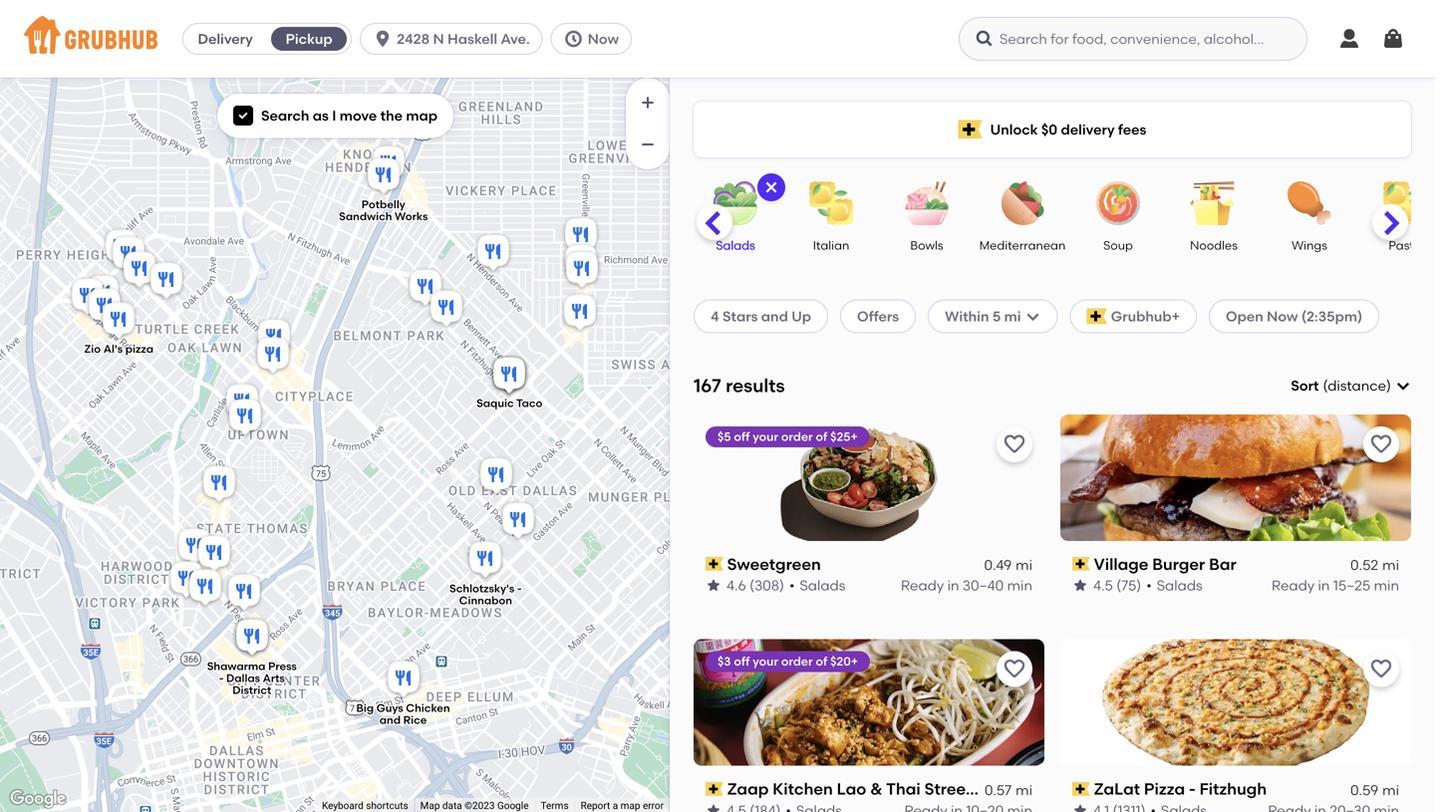 Task type: vqa. For each thing, say whether or not it's contained in the screenshot.
the Cinnabon
yes



Task type: describe. For each thing, give the bounding box(es) containing it.
roy g's image
[[85, 286, 125, 329]]

map region
[[0, 0, 871, 812]]

ready for village burger bar
[[1272, 577, 1315, 594]]

bar
[[1209, 555, 1237, 574]]

mediterranean
[[980, 238, 1066, 253]]

unlock $0 delivery fees
[[991, 121, 1147, 138]]

a
[[613, 800, 618, 812]]

schlotzsky's
[[450, 582, 515, 595]]

of for zaap kitchen lao & thai street eats (fitzhugh ave)
[[816, 655, 828, 669]]

open now (2:35pm)
[[1226, 308, 1363, 325]]

off for sweetgreen
[[734, 429, 750, 444]]

guys
[[377, 702, 403, 715]]

zio
[[84, 342, 101, 356]]

stars
[[723, 308, 758, 325]]

• for village burger bar
[[1147, 577, 1152, 594]]

jersey mike's image
[[369, 143, 409, 187]]

pizza
[[1144, 780, 1185, 799]]

ready for sweetgreen
[[901, 577, 944, 594]]

potbelly sandwich works
[[339, 198, 428, 223]]

0 horizontal spatial map
[[406, 107, 438, 124]]

salads image
[[701, 181, 771, 225]]

up
[[792, 308, 812, 325]]

• for sweetgreen
[[790, 577, 795, 594]]

keyboard shortcuts button
[[322, 799, 408, 812]]

main navigation navigation
[[0, 0, 1436, 78]]

zalat pizza - fitzhugh logo image
[[1061, 640, 1412, 766]]

- for shawarma press - dallas arts district big guys chicken and rice
[[219, 672, 224, 685]]

keyboard
[[322, 800, 364, 812]]

zalat pizza - fitzhugh image
[[406, 267, 446, 311]]

wings image
[[1275, 181, 1345, 225]]

your for zaap kitchen lao & thai street eats (fitzhugh ave)
[[753, 655, 779, 669]]

elliott pizza image
[[489, 354, 529, 398]]

$0
[[1042, 121, 1058, 138]]

star icon image for village burger bar
[[1073, 578, 1089, 594]]

as
[[313, 107, 329, 124]]

google
[[497, 800, 529, 812]]

bowls
[[911, 238, 944, 253]]

keyboard shortcuts
[[322, 800, 408, 812]]

shawarma press - dallas arts district big guys chicken and rice
[[207, 660, 450, 727]]

zaap kitchen lao & thai street eats (fitzhugh ave) image
[[427, 288, 467, 331]]

saquic taco image
[[489, 354, 529, 398]]

svg image inside "now" button
[[564, 29, 584, 49]]

grubhub+
[[1111, 308, 1180, 325]]

map
[[420, 800, 440, 812]]

sandwich
[[339, 210, 392, 223]]

0.52
[[1351, 557, 1379, 574]]

the
[[380, 107, 403, 124]]

mcalister's deli image
[[109, 234, 149, 278]]

works
[[395, 210, 428, 223]]

- inside schlotzsky's - cinnabon
[[517, 582, 522, 595]]

2428 n haskell ave. button
[[360, 23, 551, 55]]

italian
[[813, 238, 850, 253]]

schlotzsky's - cinnabon image
[[466, 539, 505, 583]]

2428
[[397, 30, 430, 47]]

4 stars and up
[[711, 308, 812, 325]]

sort ( distance )
[[1291, 377, 1392, 394]]

none field containing sort
[[1291, 376, 1412, 396]]

al's
[[103, 342, 123, 356]]

$5 off your order of $25+
[[718, 429, 858, 444]]

report a map error
[[581, 800, 664, 812]]

gallo nero image
[[562, 249, 602, 293]]

charlies creole kitchen image
[[561, 215, 601, 259]]

$3
[[718, 655, 731, 669]]

ready in 15–25 min
[[1272, 577, 1400, 594]]

• salads for sweetgreen
[[790, 577, 846, 594]]

sweetgreen image
[[253, 334, 293, 378]]

stk steakhouse- dallas image
[[185, 567, 225, 611]]

village
[[1094, 555, 1149, 574]]

report a map error link
[[581, 800, 664, 812]]

savage burrito image
[[102, 227, 142, 271]]

1 horizontal spatial map
[[621, 800, 640, 812]]

haskell
[[448, 30, 498, 47]]

error
[[643, 800, 664, 812]]

fitzhugh
[[1200, 780, 1267, 799]]

open
[[1226, 308, 1264, 325]]

1 vertical spatial now
[[1267, 308, 1298, 325]]

ka thai image
[[225, 396, 265, 440]]

mi right 5
[[1005, 308, 1021, 325]]

star icon image for sweetgreen
[[706, 578, 722, 594]]

arts
[[263, 672, 285, 685]]

lao
[[837, 780, 867, 799]]

star icon image for zaap kitchen lao & thai street eats (fitzhugh ave)
[[706, 803, 722, 812]]

min for village burger bar
[[1374, 577, 1400, 594]]

$20+
[[831, 655, 858, 669]]

Search for food, convenience, alcohol... search field
[[959, 17, 1308, 61]]

pizzati image
[[83, 273, 123, 317]]

subscription pass image for village burger bar
[[1073, 557, 1090, 571]]

pasta image
[[1371, 181, 1436, 225]]

subscription pass image for zalat pizza - fitzhugh
[[1073, 783, 1090, 797]]

4.6 (308)
[[727, 577, 785, 594]]

your for sweetgreen
[[753, 429, 779, 444]]

$3 off your order of $20+
[[718, 655, 858, 669]]

15–25
[[1334, 577, 1371, 594]]

kitchen
[[773, 780, 833, 799]]

©2023
[[465, 800, 495, 812]]

0.57
[[985, 782, 1012, 799]]

nusr-et steakhouse dallas image
[[224, 572, 264, 616]]

167
[[694, 375, 721, 397]]

big
[[356, 702, 374, 715]]

toasted coffee kitchen image
[[560, 292, 600, 335]]

0.59
[[1351, 782, 1379, 799]]

save this restaurant image for sweetgreen
[[1003, 432, 1027, 456]]

zalat
[[1094, 780, 1140, 799]]

off for zaap kitchen lao & thai street eats (fitzhugh ave)
[[734, 655, 750, 669]]

now inside "now" button
[[588, 30, 619, 47]]

offers
[[857, 308, 899, 325]]

press
[[268, 660, 297, 673]]

pickup button
[[267, 23, 351, 55]]

shawarma
[[207, 660, 266, 673]]

noodles
[[1190, 238, 1238, 253]]

village burger bar logo image
[[1061, 415, 1412, 541]]

search as i move the map
[[261, 107, 438, 124]]

within
[[945, 308, 989, 325]]

rice
[[403, 714, 427, 727]]

now button
[[551, 23, 640, 55]]

move
[[340, 107, 377, 124]]

minus icon image
[[638, 135, 658, 155]]

thai
[[886, 780, 921, 799]]

data
[[443, 800, 462, 812]]

&
[[871, 780, 883, 799]]



Task type: locate. For each thing, give the bounding box(es) containing it.
0 horizontal spatial -
[[219, 672, 224, 685]]

1 horizontal spatial in
[[1318, 577, 1330, 594]]

sweetgreen
[[727, 555, 821, 574]]

4.6
[[727, 577, 746, 594]]

dallas
[[226, 672, 260, 685]]

delivery
[[198, 30, 253, 47]]

n
[[433, 30, 444, 47]]

noodles image
[[1179, 181, 1249, 225]]

subscription pass image for sweetgreen
[[706, 557, 723, 571]]

0 vertical spatial -
[[517, 582, 522, 595]]

1 min from the left
[[1007, 577, 1033, 594]]

in
[[948, 577, 960, 594], [1318, 577, 1330, 594]]

salads down the salads "image"
[[716, 238, 755, 253]]

0 horizontal spatial and
[[380, 714, 401, 727]]

order for zaap kitchen lao & thai street eats (fitzhugh ave)
[[781, 655, 813, 669]]

subscription pass image
[[706, 557, 723, 571], [1073, 557, 1090, 571], [706, 783, 723, 797], [1073, 783, 1090, 797]]

now right open
[[1267, 308, 1298, 325]]

ready left 30–40 in the right of the page
[[901, 577, 944, 594]]

delivery button
[[184, 23, 267, 55]]

0 horizontal spatial min
[[1007, 577, 1033, 594]]

unlock
[[991, 121, 1038, 138]]

(2:35pm)
[[1302, 308, 1363, 325]]

zaap kitchen lao & thai street eats (fitzhugh ave) logo image
[[694, 640, 1045, 766]]

mi right 0.57
[[1016, 782, 1033, 799]]

- inside 'shawarma press - dallas arts district big guys chicken and rice'
[[219, 672, 224, 685]]

2428 n haskell ave.
[[397, 30, 530, 47]]

zalat pizza image
[[120, 249, 160, 293]]

ave)
[[1091, 780, 1127, 799]]

roti mediterranean bowls, salads & pitas image
[[166, 559, 206, 603]]

mi for zaap kitchen lao & thai street eats (fitzhugh ave)
[[1016, 782, 1033, 799]]

0 horizontal spatial •
[[790, 577, 795, 594]]

burger
[[1153, 555, 1206, 574]]

0 horizontal spatial now
[[588, 30, 619, 47]]

1 vertical spatial of
[[816, 655, 828, 669]]

0 vertical spatial of
[[816, 429, 828, 444]]

grubhub plus flag logo image
[[959, 120, 983, 139], [1087, 308, 1107, 324]]

report
[[581, 800, 610, 812]]

2 ready from the left
[[1272, 577, 1315, 594]]

and
[[761, 308, 788, 325], [380, 714, 401, 727]]

- for zalat pizza - fitzhugh
[[1189, 780, 1196, 799]]

0 horizontal spatial grubhub plus flag logo image
[[959, 120, 983, 139]]

grubhub plus flag logo image left grubhub+
[[1087, 308, 1107, 324]]

subscription pass image left ave)
[[1073, 783, 1090, 797]]

of
[[816, 429, 828, 444], [816, 655, 828, 669]]

1 vertical spatial order
[[781, 655, 813, 669]]

zio al's pizza image
[[99, 300, 139, 343]]

4.5
[[1094, 577, 1113, 594]]

zio al's pizza
[[84, 342, 154, 356]]

now
[[588, 30, 619, 47], [1267, 308, 1298, 325]]

2 vertical spatial -
[[1189, 780, 1196, 799]]

• salads down the sweetgreen
[[790, 577, 846, 594]]

subscription pass image left the zaap
[[706, 783, 723, 797]]

grubhub plus flag logo image for grubhub+
[[1087, 308, 1107, 324]]

map right a
[[621, 800, 640, 812]]

0.49 mi
[[984, 557, 1033, 574]]

soup image
[[1084, 181, 1153, 225]]

greenville avenue pizza company image
[[561, 242, 601, 286]]

0 horizontal spatial in
[[948, 577, 960, 594]]

grubhub plus flag logo image left unlock
[[959, 120, 983, 139]]

1 in from the left
[[948, 577, 960, 594]]

1 your from the top
[[753, 429, 779, 444]]

0 vertical spatial off
[[734, 429, 750, 444]]

within 5 mi
[[945, 308, 1021, 325]]

salads down 'burger'
[[1157, 577, 1203, 594]]

1 horizontal spatial and
[[761, 308, 788, 325]]

your right $5
[[753, 429, 779, 444]]

0.59 mi
[[1351, 782, 1400, 799]]

pickup
[[286, 30, 333, 47]]

ready
[[901, 577, 944, 594], [1272, 577, 1315, 594]]

off right $5
[[734, 429, 750, 444]]

subscription pass image for zaap kitchen lao & thai street eats (fitzhugh ave)
[[706, 783, 723, 797]]

1 horizontal spatial • salads
[[1147, 577, 1203, 594]]

village burger bar image
[[254, 317, 294, 360]]

mi for sweetgreen
[[1016, 557, 1033, 574]]

1 off from the top
[[734, 429, 750, 444]]

4.5 (75)
[[1094, 577, 1142, 594]]

pasta
[[1389, 238, 1422, 253]]

0 vertical spatial now
[[588, 30, 619, 47]]

ready left "15–25"
[[1272, 577, 1315, 594]]

star icon image for zalat pizza - fitzhugh
[[1073, 803, 1089, 812]]

and left up on the right
[[761, 308, 788, 325]]

2 min from the left
[[1374, 577, 1400, 594]]

- left dallas
[[219, 672, 224, 685]]

30–40
[[963, 577, 1004, 594]]

0 horizontal spatial ready
[[901, 577, 944, 594]]

mi right 0.59
[[1383, 782, 1400, 799]]

1 vertical spatial grubhub plus flag logo image
[[1087, 308, 1107, 324]]

0 vertical spatial order
[[781, 429, 813, 444]]

soup
[[1104, 238, 1133, 253]]

- right cinnabon
[[517, 582, 522, 595]]

save this restaurant button
[[997, 426, 1033, 462], [1364, 426, 1400, 462], [997, 652, 1033, 688], [1364, 652, 1400, 688]]

off right $3
[[734, 655, 750, 669]]

big guys chicken and rice image
[[384, 658, 424, 702]]

0 horizontal spatial salads
[[716, 238, 755, 253]]

1 horizontal spatial now
[[1267, 308, 1298, 325]]

save this restaurant image for zaap kitchen lao & thai street eats (fitzhugh ave)
[[1003, 658, 1027, 682]]

subscription pass image left the sweetgreen
[[706, 557, 723, 571]]

hopdoddy burger bar image
[[222, 381, 262, 425]]

(
[[1323, 377, 1328, 394]]

bowls image
[[892, 181, 962, 225]]

-
[[517, 582, 522, 595], [219, 672, 224, 685], [1189, 780, 1196, 799]]

• right (75)
[[1147, 577, 1152, 594]]

2 in from the left
[[1318, 577, 1330, 594]]

• salads down 'burger'
[[1147, 577, 1203, 594]]

1 vertical spatial map
[[621, 800, 640, 812]]

ai sushi sake grill image
[[68, 276, 108, 320]]

1 of from the top
[[816, 429, 828, 444]]

i
[[332, 107, 336, 124]]

2 of from the top
[[816, 655, 828, 669]]

0 vertical spatial and
[[761, 308, 788, 325]]

salads for village burger bar
[[1157, 577, 1203, 594]]

order left $20+
[[781, 655, 813, 669]]

1 • from the left
[[790, 577, 795, 594]]

• salads for village burger bar
[[1147, 577, 1203, 594]]

star icon image right error
[[706, 803, 722, 812]]

1 horizontal spatial grubhub plus flag logo image
[[1087, 308, 1107, 324]]

1 vertical spatial -
[[219, 672, 224, 685]]

terms link
[[541, 800, 569, 812]]

of for sweetgreen
[[816, 429, 828, 444]]

0.57 mi
[[985, 782, 1033, 799]]

grubhub plus flag logo image for unlock $0 delivery fees
[[959, 120, 983, 139]]

0 horizontal spatial • salads
[[790, 577, 846, 594]]

mi for zalat pizza - fitzhugh
[[1383, 782, 1400, 799]]

0.49
[[984, 557, 1012, 574]]

ascension - crescent court image
[[174, 526, 214, 570]]

mediterranean image
[[988, 181, 1058, 225]]

and inside 'shawarma press - dallas arts district big guys chicken and rice'
[[380, 714, 401, 727]]

zaap
[[727, 780, 769, 799]]

shortcuts
[[366, 800, 408, 812]]

map data ©2023 google
[[420, 800, 529, 812]]

0 vertical spatial grubhub plus flag logo image
[[959, 120, 983, 139]]

star icon image
[[706, 578, 722, 594], [1073, 578, 1089, 594], [706, 803, 722, 812], [1073, 803, 1089, 812]]

smashburger image
[[194, 533, 234, 577]]

search
[[261, 107, 309, 124]]

in left 30–40 in the right of the page
[[948, 577, 960, 594]]

1 horizontal spatial •
[[1147, 577, 1152, 594]]

ready in 30–40 min
[[901, 577, 1033, 594]]

shawarma press - dallas arts district image
[[232, 617, 272, 660]]

1 vertical spatial off
[[734, 655, 750, 669]]

2 horizontal spatial -
[[1189, 780, 1196, 799]]

2 horizontal spatial salads
[[1157, 577, 1203, 594]]

1 horizontal spatial salads
[[800, 577, 846, 594]]

plus icon image
[[638, 93, 658, 113]]

(fitzhugh
[[1014, 780, 1087, 799]]

salads down the sweetgreen
[[800, 577, 846, 594]]

2 off from the top
[[734, 655, 750, 669]]

(308)
[[750, 577, 785, 594]]

wild italian pizza image
[[489, 354, 529, 398]]

1 • salads from the left
[[790, 577, 846, 594]]

1 vertical spatial and
[[380, 714, 401, 727]]

shell shack image
[[474, 232, 513, 276]]

google image
[[5, 787, 71, 812]]

0 vertical spatial your
[[753, 429, 779, 444]]

- right the pizza
[[1189, 780, 1196, 799]]

village burger bar
[[1094, 555, 1237, 574]]

167 results
[[694, 375, 785, 397]]

in for village burger bar
[[1318, 577, 1330, 594]]

2 • salads from the left
[[1147, 577, 1203, 594]]

mi for village burger bar
[[1383, 557, 1400, 574]]

svg image inside 2428 n haskell ave. button
[[373, 29, 393, 49]]

of left $20+
[[816, 655, 828, 669]]

results
[[726, 375, 785, 397]]

sort
[[1291, 377, 1319, 394]]

1 horizontal spatial -
[[517, 582, 522, 595]]

$5
[[718, 429, 731, 444]]

min for sweetgreen
[[1007, 577, 1033, 594]]

freebirds world burrito image
[[232, 617, 272, 660]]

taco joint image
[[498, 500, 538, 544]]

in left "15–25"
[[1318, 577, 1330, 594]]

wings
[[1292, 238, 1328, 253]]

order for sweetgreen
[[781, 429, 813, 444]]

salads for sweetgreen
[[800, 577, 846, 594]]

eats
[[976, 780, 1010, 799]]

2 • from the left
[[1147, 577, 1152, 594]]

•
[[790, 577, 795, 594], [1147, 577, 1152, 594]]

4
[[711, 308, 719, 325]]

save this restaurant image
[[1003, 432, 1027, 456], [1370, 432, 1394, 456], [1003, 658, 1027, 682]]

star icon image down (fitzhugh
[[1073, 803, 1089, 812]]

)
[[1387, 377, 1392, 394]]

packin' bowls (keto-friendly) image
[[477, 455, 516, 499]]

italian image
[[797, 181, 866, 225]]

5
[[993, 308, 1001, 325]]

1 ready from the left
[[901, 577, 944, 594]]

distance
[[1328, 377, 1387, 394]]

subscription pass image left village
[[1073, 557, 1090, 571]]

1 vertical spatial your
[[753, 655, 779, 669]]

panera bread image
[[147, 260, 186, 304]]

mi right 0.49
[[1016, 557, 1033, 574]]

• salads
[[790, 577, 846, 594], [1147, 577, 1203, 594]]

now right ave.
[[588, 30, 619, 47]]

None field
[[1291, 376, 1412, 396]]

(75)
[[1117, 577, 1142, 594]]

1 horizontal spatial min
[[1374, 577, 1400, 594]]

1 order from the top
[[781, 429, 813, 444]]

save this restaurant image
[[1370, 658, 1394, 682]]

sweetgreen  logo image
[[694, 415, 1045, 541]]

zalat pizza - fitzhugh
[[1094, 780, 1267, 799]]

map right the
[[406, 107, 438, 124]]

mi right the 0.52
[[1383, 557, 1400, 574]]

and left the rice
[[380, 714, 401, 727]]

chipotle image
[[199, 463, 239, 507]]

salads
[[716, 238, 755, 253], [800, 577, 846, 594], [1157, 577, 1203, 594]]

potbelly sandwich works image
[[364, 155, 404, 199]]

chicken
[[406, 702, 450, 715]]

• right (308)
[[790, 577, 795, 594]]

your right $3
[[753, 655, 779, 669]]

min down the 0.52 mi
[[1374, 577, 1400, 594]]

taco
[[516, 397, 543, 410]]

star icon image left 4.6
[[706, 578, 722, 594]]

1 horizontal spatial ready
[[1272, 577, 1315, 594]]

2 order from the top
[[781, 655, 813, 669]]

off
[[734, 429, 750, 444], [734, 655, 750, 669]]

min down 0.49 mi
[[1007, 577, 1033, 594]]

in for sweetgreen
[[948, 577, 960, 594]]

svg image
[[1338, 27, 1362, 51], [373, 29, 393, 49], [237, 110, 249, 122], [764, 179, 780, 195], [1025, 308, 1041, 324]]

star icon image left the 4.5 at the right bottom
[[1073, 578, 1089, 594]]

2 your from the top
[[753, 655, 779, 669]]

of left $25+ at right
[[816, 429, 828, 444]]

svg image
[[1382, 27, 1406, 51], [564, 29, 584, 49], [975, 29, 995, 49], [1396, 378, 1412, 394]]

order left $25+ at right
[[781, 429, 813, 444]]

saquic
[[477, 397, 514, 410]]

0 vertical spatial map
[[406, 107, 438, 124]]

schlotzsky's - cinnabon
[[450, 582, 522, 607]]

street
[[925, 780, 972, 799]]

zaap kitchen lao & thai street eats (fitzhugh ave)
[[727, 780, 1127, 799]]

your
[[753, 429, 779, 444], [753, 655, 779, 669]]

saquic taco
[[477, 397, 543, 410]]



